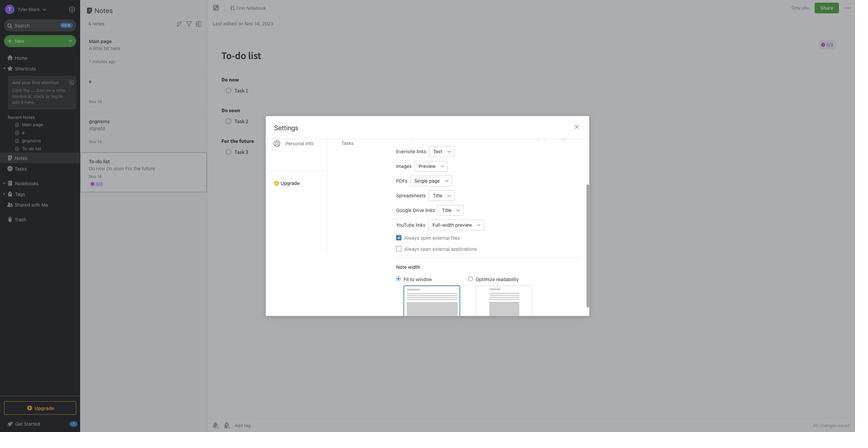 Task type: vqa. For each thing, say whether or not it's contained in the screenshot.
WHAT'S NEW field
no



Task type: describe. For each thing, give the bounding box(es) containing it.
choose
[[396, 135, 412, 140]]

1 do from the left
[[89, 166, 95, 171]]

tag
[[51, 94, 58, 99]]

main
[[89, 38, 99, 44]]

to inside option group
[[410, 276, 415, 282]]

add
[[12, 80, 20, 85]]

spreadsheets
[[396, 193, 426, 198]]

open for always open external files
[[421, 235, 431, 241]]

shared
[[15, 202, 30, 208]]

minutes
[[92, 59, 107, 64]]

add a reminder image
[[211, 422, 220, 430]]

close image
[[573, 123, 581, 131]]

ago
[[108, 59, 115, 64]]

note list element
[[80, 0, 207, 432]]

always for always open external files
[[404, 235, 419, 241]]

add tag image
[[223, 422, 231, 430]]

trash
[[15, 217, 27, 222]]

options?
[[541, 135, 560, 140]]

shortcuts button
[[0, 63, 80, 74]]

width for full-
[[442, 222, 454, 228]]

add your first shortcut
[[12, 80, 59, 85]]

page for main
[[101, 38, 112, 44]]

new
[[458, 135, 466, 140]]

preview button
[[414, 161, 437, 172]]

fit
[[404, 276, 409, 282]]

to-do list do now do soon for the future
[[89, 159, 155, 171]]

now
[[96, 166, 105, 171]]

tags button
[[0, 189, 80, 199]]

note
[[396, 264, 407, 270]]

14 for gngnsrns
[[97, 139, 102, 144]]

here.
[[25, 99, 35, 105]]

Note Editor text field
[[207, 32, 855, 419]]

for
[[125, 166, 133, 171]]

text button
[[429, 146, 444, 157]]

on inside note window element
[[238, 21, 244, 26]]

...
[[31, 88, 35, 93]]

4 notes
[[88, 21, 104, 26]]

share
[[821, 5, 834, 11]]

notes link
[[0, 153, 80, 163]]

title for spreadsheets
[[433, 193, 442, 198]]

always open external applications
[[404, 246, 477, 252]]

first notebook button
[[228, 3, 268, 13]]

your for first
[[21, 80, 31, 85]]

drive
[[413, 207, 424, 213]]

personal info
[[286, 141, 314, 146]]

or
[[46, 94, 50, 99]]

note width
[[396, 264, 420, 270]]

Fit to window radio
[[396, 276, 401, 281]]

it
[[21, 99, 23, 105]]

notes inside group
[[23, 115, 35, 120]]

google drive links
[[396, 207, 435, 213]]

Choose default view option for YouTube links field
[[428, 220, 485, 230]]

upgrade for bottommost upgrade popup button
[[35, 405, 54, 411]]

open for always open external applications
[[421, 246, 431, 252]]

Optimize readability radio
[[468, 276, 473, 281]]

links left the and
[[467, 135, 476, 140]]

Choose default view option for Spreadsheets field
[[429, 190, 455, 201]]

tasks button
[[0, 163, 80, 174]]

a
[[53, 88, 55, 93]]

personal
[[286, 141, 304, 146]]

pdfs
[[396, 178, 408, 184]]

always open external files
[[404, 235, 460, 241]]

nov 14 for gngnsrns
[[89, 139, 102, 144]]

evernote
[[396, 149, 415, 154]]

attachments.
[[486, 135, 513, 140]]

e
[[89, 78, 92, 84]]

and
[[477, 135, 485, 140]]

3 nov 14 from the top
[[89, 174, 102, 179]]

tree containing home
[[0, 52, 80, 396]]

for
[[451, 135, 456, 140]]

external for applications
[[433, 246, 450, 252]]

14,
[[255, 21, 261, 26]]

gngnsrns
[[89, 118, 110, 124]]

here
[[111, 45, 120, 51]]

your for default
[[413, 135, 422, 140]]

7
[[89, 59, 91, 64]]

window
[[416, 276, 432, 282]]

notes inside note list element
[[95, 7, 113, 14]]

main page a little bit here
[[89, 38, 120, 51]]

text
[[433, 149, 442, 154]]

note,
[[56, 88, 66, 93]]

you
[[802, 5, 809, 10]]

Choose default view option for PDFs field
[[410, 176, 452, 186]]

info
[[306, 141, 314, 146]]

expand tags image
[[2, 191, 7, 197]]

last edited on nov 14, 2023
[[213, 21, 273, 26]]

the inside group
[[23, 88, 30, 93]]

notebooks link
[[0, 178, 80, 189]]

first notebook
[[236, 5, 266, 11]]

14 for e
[[97, 99, 102, 104]]

preview
[[455, 222, 472, 228]]

bit
[[104, 45, 109, 51]]

page for single
[[429, 178, 440, 184]]

2023
[[262, 21, 273, 26]]

files
[[451, 235, 460, 241]]

0/3
[[96, 182, 102, 187]]

list
[[103, 159, 110, 164]]

Search text field
[[9, 19, 71, 31]]

Choose default view option for Google Drive links field
[[438, 205, 464, 216]]

all changes saved
[[813, 423, 850, 428]]

single page button
[[410, 176, 442, 186]]

choose your default views for new links and attachments.
[[396, 135, 513, 140]]

shortcuts
[[15, 66, 36, 71]]

youtube links
[[396, 222, 426, 228]]

trash link
[[0, 214, 80, 225]]

share button
[[815, 3, 839, 13]]

links left text button
[[417, 149, 426, 154]]



Task type: locate. For each thing, give the bounding box(es) containing it.
nov 14 up gngnsrns
[[89, 99, 102, 104]]

14 down sfgnsfd on the top of page
[[97, 139, 102, 144]]

Choose default view option for Evernote links field
[[429, 146, 455, 157]]

do
[[89, 166, 95, 171], [106, 166, 112, 171]]

notebooks
[[15, 181, 38, 186]]

0 vertical spatial page
[[101, 38, 112, 44]]

upgrade inside tab list
[[281, 180, 300, 186]]

Always open external applications checkbox
[[396, 246, 402, 252]]

to right fit
[[410, 276, 415, 282]]

14
[[97, 99, 102, 104], [97, 139, 102, 144], [97, 174, 102, 179]]

full-width preview
[[433, 222, 472, 228]]

tree
[[0, 52, 80, 396]]

page right single
[[429, 178, 440, 184]]

1 horizontal spatial on
[[238, 21, 244, 26]]

0 vertical spatial to
[[59, 94, 63, 99]]

settings
[[274, 124, 298, 132]]

0 vertical spatial notes
[[95, 7, 113, 14]]

note window element
[[207, 0, 855, 432]]

always right always open external applications option
[[404, 246, 419, 252]]

1 vertical spatial nov 14
[[89, 139, 102, 144]]

1 vertical spatial open
[[421, 246, 431, 252]]

4
[[88, 21, 91, 26]]

Always open external files checkbox
[[396, 235, 402, 241]]

always
[[404, 235, 419, 241], [404, 246, 419, 252]]

upgrade button
[[266, 171, 327, 189], [4, 402, 76, 415]]

do
[[96, 159, 102, 164]]

on right edited
[[238, 21, 244, 26]]

do down list
[[106, 166, 112, 171]]

3 14 from the top
[[97, 174, 102, 179]]

tasks inside 'tab'
[[341, 140, 354, 146]]

14 up gngnsrns
[[97, 99, 102, 104]]

recent
[[8, 115, 22, 120]]

0 vertical spatial upgrade
[[281, 180, 300, 186]]

on left a
[[46, 88, 51, 93]]

width for note
[[408, 264, 420, 270]]

nov down e at the left of page
[[89, 99, 96, 104]]

2 external from the top
[[433, 246, 450, 252]]

preview
[[419, 163, 436, 169]]

nov left the 14,
[[245, 21, 253, 26]]

0 vertical spatial upgrade button
[[266, 171, 327, 189]]

2 vertical spatial 14
[[97, 174, 102, 179]]

with
[[31, 202, 40, 208]]

1 vertical spatial title
[[442, 207, 452, 213]]

notes
[[92, 21, 104, 26]]

0 vertical spatial 14
[[97, 99, 102, 104]]

page inside main page a little bit here
[[101, 38, 112, 44]]

to
[[59, 94, 63, 99], [410, 276, 415, 282]]

edited
[[223, 21, 237, 26]]

1 vertical spatial always
[[404, 246, 419, 252]]

add
[[12, 99, 20, 105]]

tab list containing personal info
[[266, 74, 328, 251]]

group containing add your first shortcut
[[0, 74, 80, 155]]

links right drive
[[425, 207, 435, 213]]

1 vertical spatial on
[[46, 88, 51, 93]]

title button for spreadsheets
[[429, 190, 444, 201]]

page up bit
[[101, 38, 112, 44]]

home link
[[0, 52, 80, 63]]

title
[[433, 193, 442, 198], [442, 207, 452, 213]]

notes up notes
[[95, 7, 113, 14]]

fit to window
[[404, 276, 432, 282]]

nov 14 up 0/3
[[89, 174, 102, 179]]

expand note image
[[212, 4, 220, 12]]

last
[[213, 21, 222, 26]]

my
[[534, 135, 540, 140]]

1 vertical spatial external
[[433, 246, 450, 252]]

to down note,
[[59, 94, 63, 99]]

notes inside 'link'
[[15, 155, 27, 161]]

title inside field
[[433, 193, 442, 198]]

14 up 0/3
[[97, 174, 102, 179]]

1 vertical spatial title button
[[438, 205, 453, 216]]

youtube
[[396, 222, 415, 228]]

little
[[93, 45, 103, 51]]

click
[[12, 88, 22, 93]]

option group containing fit to window
[[396, 276, 533, 318]]

2 do from the left
[[106, 166, 112, 171]]

0 horizontal spatial the
[[23, 88, 30, 93]]

0 horizontal spatial to
[[59, 94, 63, 99]]

1 horizontal spatial width
[[442, 222, 454, 228]]

title button down title field on the right top of page
[[438, 205, 453, 216]]

what
[[514, 135, 525, 140]]

0 vertical spatial external
[[433, 235, 450, 241]]

notes up tasks button at the left top of the page
[[15, 155, 27, 161]]

title button for google drive links
[[438, 205, 453, 216]]

nov 14 for e
[[89, 99, 102, 104]]

your left default
[[413, 135, 422, 140]]

tasks tab
[[336, 138, 386, 149]]

1 vertical spatial upgrade button
[[4, 402, 76, 415]]

nov 14
[[89, 99, 102, 104], [89, 139, 102, 144], [89, 174, 102, 179]]

shared with me link
[[0, 199, 80, 210]]

option group
[[396, 276, 533, 318]]

0 horizontal spatial tasks
[[15, 166, 27, 172]]

sfgnsfd
[[89, 125, 105, 131]]

tab list
[[266, 74, 328, 251]]

what are my options?
[[514, 135, 560, 140]]

saved
[[838, 423, 850, 428]]

title up "full-width preview" 'button'
[[442, 207, 452, 213]]

on
[[238, 21, 244, 26], [46, 88, 51, 93]]

tasks inside button
[[15, 166, 27, 172]]

0 horizontal spatial upgrade
[[35, 405, 54, 411]]

1 nov 14 from the top
[[89, 99, 102, 104]]

notes right recent
[[23, 115, 35, 120]]

nov 14 down sfgnsfd on the top of page
[[89, 139, 102, 144]]

always right always open external files 'option'
[[404, 235, 419, 241]]

open down always open external files
[[421, 246, 431, 252]]

the right for
[[134, 166, 141, 171]]

0 horizontal spatial on
[[46, 88, 51, 93]]

0 vertical spatial the
[[23, 88, 30, 93]]

0 vertical spatial on
[[238, 21, 244, 26]]

2 vertical spatial notes
[[15, 155, 27, 161]]

only you
[[792, 5, 809, 10]]

0 horizontal spatial page
[[101, 38, 112, 44]]

1 horizontal spatial to
[[410, 276, 415, 282]]

1 always from the top
[[404, 235, 419, 241]]

full-width preview button
[[428, 220, 474, 230]]

1 vertical spatial to
[[410, 276, 415, 282]]

applications
[[451, 246, 477, 252]]

single
[[415, 178, 428, 184]]

stack
[[34, 94, 44, 99]]

0 vertical spatial open
[[421, 235, 431, 241]]

width right note
[[408, 264, 420, 270]]

0 horizontal spatial upgrade button
[[4, 402, 76, 415]]

0 vertical spatial width
[[442, 222, 454, 228]]

expand notebooks image
[[2, 181, 7, 186]]

upgrade for upgrade popup button to the right
[[281, 180, 300, 186]]

do down to-
[[89, 166, 95, 171]]

new button
[[4, 35, 76, 47]]

to inside icon on a note, notebook, stack or tag to add it here.
[[59, 94, 63, 99]]

2 14 from the top
[[97, 139, 102, 144]]

icon on a note, notebook, stack or tag to add it here.
[[12, 88, 66, 105]]

0 vertical spatial your
[[21, 80, 31, 85]]

1 horizontal spatial upgrade button
[[266, 171, 327, 189]]

recent notes
[[8, 115, 35, 120]]

1 horizontal spatial do
[[106, 166, 112, 171]]

nov inside note window element
[[245, 21, 253, 26]]

shortcut
[[41, 80, 59, 85]]

2 always from the top
[[404, 246, 419, 252]]

optimize
[[476, 276, 495, 282]]

2 nov 14 from the top
[[89, 139, 102, 144]]

title for google drive links
[[442, 207, 452, 213]]

width
[[442, 222, 454, 228], [408, 264, 420, 270]]

title button down choose default view option for pdfs field
[[429, 190, 444, 201]]

settings image
[[68, 5, 76, 13]]

1 vertical spatial 14
[[97, 139, 102, 144]]

1 vertical spatial upgrade
[[35, 405, 54, 411]]

0 vertical spatial nov 14
[[89, 99, 102, 104]]

notebook
[[246, 5, 266, 11]]

1 horizontal spatial page
[[429, 178, 440, 184]]

1 vertical spatial notes
[[23, 115, 35, 120]]

None search field
[[9, 19, 71, 31]]

title down choose default view option for pdfs field
[[433, 193, 442, 198]]

width up files
[[442, 222, 454, 228]]

0 horizontal spatial width
[[408, 264, 420, 270]]

nov up 0/3
[[89, 174, 96, 179]]

google
[[396, 207, 412, 213]]

0 vertical spatial always
[[404, 235, 419, 241]]

upgrade
[[281, 180, 300, 186], [35, 405, 54, 411]]

1 horizontal spatial the
[[134, 166, 141, 171]]

single page
[[415, 178, 440, 184]]

title inside field
[[442, 207, 452, 213]]

7 minutes ago
[[89, 59, 115, 64]]

me
[[42, 202, 48, 208]]

the left ...
[[23, 88, 30, 93]]

shared with me
[[15, 202, 48, 208]]

open up always open external applications
[[421, 235, 431, 241]]

notebook,
[[12, 94, 32, 99]]

1 vertical spatial width
[[408, 264, 420, 270]]

1 open from the top
[[421, 235, 431, 241]]

your up click the ...
[[21, 80, 31, 85]]

default
[[423, 135, 437, 140]]

width inside 'button'
[[442, 222, 454, 228]]

Choose default view option for Images field
[[414, 161, 448, 172]]

title button
[[429, 190, 444, 201], [438, 205, 453, 216]]

1 horizontal spatial upgrade
[[281, 180, 300, 186]]

0 horizontal spatial do
[[89, 166, 95, 171]]

2 open from the top
[[421, 246, 431, 252]]

are
[[526, 135, 533, 140]]

all
[[813, 423, 819, 428]]

tags
[[15, 191, 25, 197]]

0 vertical spatial tasks
[[341, 140, 354, 146]]

1 horizontal spatial tasks
[[341, 140, 354, 146]]

the inside the to-do list do now do soon for the future
[[134, 166, 141, 171]]

0 vertical spatial title button
[[429, 190, 444, 201]]

1 horizontal spatial your
[[413, 135, 422, 140]]

always for always open external applications
[[404, 246, 419, 252]]

nov down sfgnsfd on the top of page
[[89, 139, 96, 144]]

2 vertical spatial nov 14
[[89, 174, 102, 179]]

first
[[236, 5, 245, 11]]

page inside button
[[429, 178, 440, 184]]

0 vertical spatial title
[[433, 193, 442, 198]]

0 horizontal spatial your
[[21, 80, 31, 85]]

external up always open external applications
[[433, 235, 450, 241]]

1 external from the top
[[433, 235, 450, 241]]

the
[[23, 88, 30, 93], [134, 166, 141, 171]]

1 vertical spatial page
[[429, 178, 440, 184]]

external for files
[[433, 235, 450, 241]]

1 14 from the top
[[97, 99, 102, 104]]

to-
[[89, 159, 96, 164]]

links down drive
[[416, 222, 426, 228]]

1 vertical spatial your
[[413, 135, 422, 140]]

optimize readability
[[476, 276, 519, 282]]

images
[[396, 163, 412, 169]]

external down always open external files
[[433, 246, 450, 252]]

1 vertical spatial the
[[134, 166, 141, 171]]

on inside icon on a note, notebook, stack or tag to add it here.
[[46, 88, 51, 93]]

group
[[0, 74, 80, 155]]

1 vertical spatial tasks
[[15, 166, 27, 172]]

only
[[792, 5, 801, 10]]



